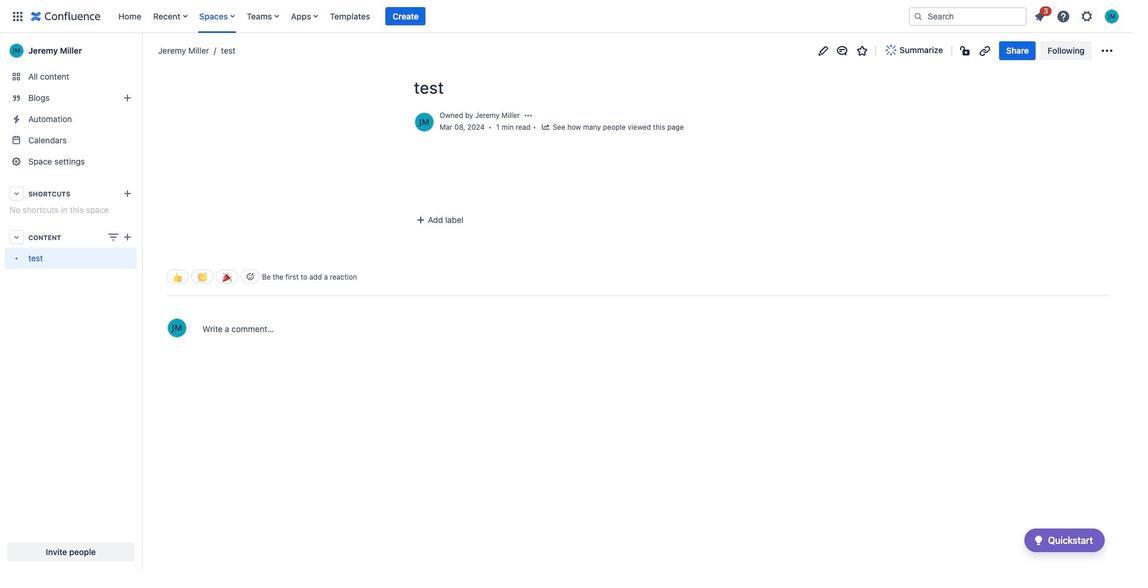 Task type: locate. For each thing, give the bounding box(es) containing it.
manage page ownership image
[[524, 111, 533, 121]]

collapse sidebar image
[[129, 39, 155, 63]]

None search field
[[909, 7, 1027, 26]]

:thumbsup: image
[[173, 273, 182, 282], [173, 273, 182, 282]]

your profile and preferences image
[[1105, 9, 1119, 23]]

:clap: image
[[198, 273, 207, 282], [198, 273, 207, 282]]

star image
[[856, 43, 870, 58]]

list
[[112, 0, 907, 33], [1030, 4, 1127, 27]]

Search field
[[909, 7, 1027, 26]]

more information about jeremy miller image
[[414, 112, 435, 133]]

check image
[[1032, 534, 1046, 548]]

banner
[[0, 0, 1134, 33]]

:tada: image
[[223, 273, 232, 282]]

copy link image
[[978, 43, 993, 58]]

appswitcher icon image
[[11, 9, 25, 23]]

global element
[[7, 0, 907, 33]]

list item
[[1030, 4, 1052, 26], [386, 7, 426, 26]]

list item inside global element
[[386, 7, 426, 26]]

more actions image
[[1101, 43, 1115, 58]]

:tada: image
[[223, 273, 232, 282]]

1 horizontal spatial list item
[[1030, 4, 1052, 26]]

0 horizontal spatial list item
[[386, 7, 426, 26]]

confluence image
[[31, 9, 101, 23], [31, 9, 101, 23]]

create a blog image
[[120, 91, 135, 105]]

0 horizontal spatial list
[[112, 0, 907, 33]]



Task type: describe. For each thing, give the bounding box(es) containing it.
settings icon image
[[1080, 9, 1095, 23]]

help icon image
[[1057, 9, 1071, 23]]

no restrictions image
[[960, 43, 974, 58]]

create a page image
[[120, 230, 135, 244]]

space element
[[0, 33, 142, 572]]

add reaction image
[[246, 272, 255, 282]]

more information about jeremy miller image
[[167, 318, 188, 339]]

search image
[[914, 12, 923, 21]]

Add label text field
[[413, 215, 504, 226]]

change view image
[[106, 230, 120, 244]]

edit this page image
[[817, 43, 831, 58]]

1 horizontal spatial list
[[1030, 4, 1127, 27]]

add shortcut image
[[120, 187, 135, 201]]

notification icon image
[[1033, 9, 1047, 23]]



Task type: vqa. For each thing, say whether or not it's contained in the screenshot.
managed within the GoodMorning Team-managed software
no



